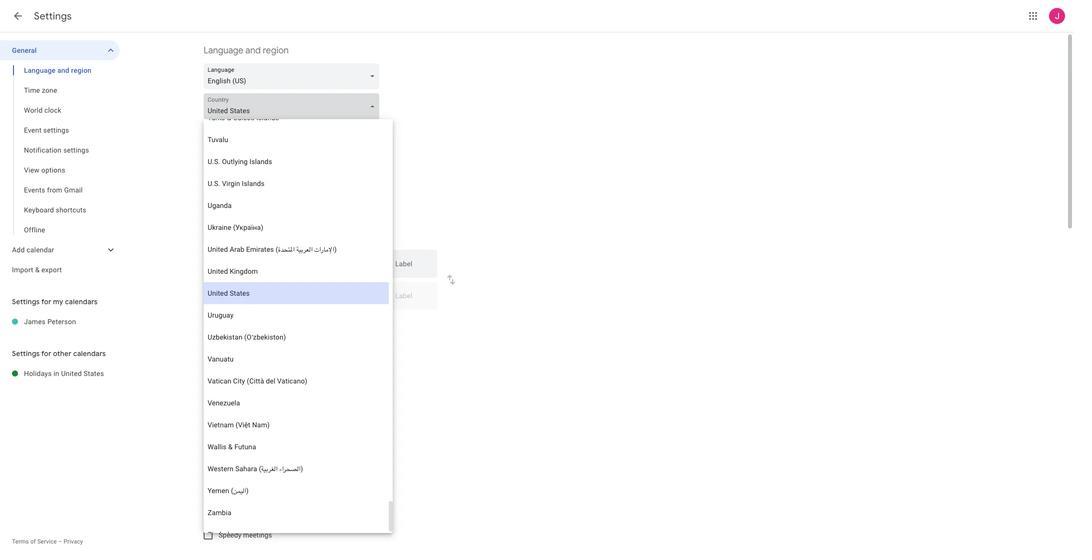 Task type: describe. For each thing, give the bounding box(es) containing it.
time zone inside group
[[24, 86, 57, 94]]

language inside group
[[24, 66, 56, 74]]

peterson
[[47, 318, 76, 326]]

export
[[41, 266, 62, 274]]

import & export
[[12, 266, 62, 274]]

world
[[238, 405, 255, 413]]

and inside group
[[57, 66, 69, 74]]

tree containing general
[[0, 40, 120, 280]]

view
[[24, 166, 39, 174]]

ask
[[219, 318, 230, 326]]

meetings
[[243, 532, 272, 540]]

group containing language and region
[[0, 60, 120, 240]]

settings for settings for other calendars
[[12, 350, 40, 359]]

1 vertical spatial settings
[[63, 146, 89, 154]]

james peterson
[[24, 318, 76, 326]]

0 vertical spatial my
[[53, 298, 63, 307]]

james peterson tree item
[[0, 312, 120, 332]]

privacy link
[[64, 539, 83, 546]]

–
[[58, 539, 62, 546]]

notification
[[24, 146, 62, 154]]

1 horizontal spatial language
[[204, 45, 244, 56]]

learn more about how google calendar works across
[[204, 339, 348, 346]]

2 vertical spatial settings
[[228, 479, 260, 490]]

1 horizontal spatial world
[[204, 385, 228, 396]]

go back image
[[12, 10, 24, 22]]

1 vertical spatial time
[[204, 214, 223, 225]]

settings for my calendars
[[12, 298, 98, 307]]

calendar
[[27, 246, 54, 254]]

in
[[54, 370, 59, 378]]

works
[[311, 339, 327, 346]]

offline
[[24, 226, 45, 234]]

ukraine (україна) option
[[204, 217, 389, 239]]

zambia option
[[204, 502, 389, 524]]

speedy
[[219, 532, 241, 540]]

1 horizontal spatial zone
[[225, 214, 245, 225]]

u.s. virgin islands option
[[204, 173, 389, 195]]

turks & caicos islands option
[[204, 107, 389, 129]]

vatican city (città del vaticano) option
[[204, 371, 389, 393]]

holidays in united states
[[24, 370, 104, 378]]

service
[[37, 539, 57, 546]]

for for my
[[41, 298, 51, 307]]

venezuela option
[[204, 393, 389, 414]]

other
[[53, 350, 71, 359]]

current
[[340, 318, 362, 326]]

language and region inside group
[[24, 66, 92, 74]]

show
[[219, 405, 236, 413]]

zone inside group
[[42, 86, 57, 94]]

uzbekistan (oʻzbekiston) option
[[204, 327, 389, 349]]

about
[[236, 339, 251, 346]]

1 horizontal spatial and
[[246, 45, 261, 56]]

settings heading
[[34, 10, 72, 22]]

wallis & futuna option
[[204, 436, 389, 458]]

&
[[35, 266, 40, 274]]

settings for settings for my calendars
[[12, 298, 40, 307]]

update
[[240, 318, 262, 326]]

settings for other calendars
[[12, 350, 106, 359]]

speedy meetings
[[219, 532, 272, 540]]

0 vertical spatial event settings
[[24, 126, 69, 134]]

show world clock
[[219, 405, 273, 413]]

add calendar
[[12, 246, 54, 254]]

calendar
[[285, 339, 309, 346]]

0 vertical spatial settings
[[43, 126, 69, 134]]

across
[[328, 339, 346, 346]]

notification settings
[[24, 146, 89, 154]]



Task type: vqa. For each thing, say whether or not it's contained in the screenshot.
bottom for
yes



Task type: locate. For each thing, give the bounding box(es) containing it.
clock up the show world clock
[[230, 385, 251, 396]]

0 horizontal spatial to
[[232, 318, 238, 326]]

1 horizontal spatial my
[[263, 318, 273, 326]]

states
[[84, 370, 104, 378]]

0 horizontal spatial world clock
[[24, 106, 61, 114]]

uruguay option
[[204, 305, 389, 327]]

to left current
[[332, 318, 338, 326]]

2 vertical spatial settings
[[12, 350, 40, 359]]

world up show
[[204, 385, 228, 396]]

0 horizontal spatial language and region
[[24, 66, 92, 74]]

event settings
[[24, 126, 69, 134], [204, 479, 260, 490]]

time inside group
[[24, 86, 40, 94]]

primary
[[275, 318, 298, 326]]

0 vertical spatial for
[[41, 298, 51, 307]]

1 horizontal spatial event settings
[[204, 479, 260, 490]]

general
[[12, 46, 37, 54]]

google
[[265, 339, 284, 346]]

calendars for settings for other calendars
[[73, 350, 106, 359]]

time
[[300, 318, 314, 326]]

time
[[24, 86, 40, 94], [204, 214, 223, 225]]

clock
[[44, 106, 61, 114], [230, 385, 251, 396], [257, 405, 273, 413]]

add
[[12, 246, 25, 254]]

privacy
[[64, 539, 83, 546]]

gmail
[[64, 186, 83, 194]]

ask to update my primary time zone to current location
[[219, 318, 389, 326]]

settings
[[34, 10, 72, 22], [12, 298, 40, 307], [12, 350, 40, 359]]

world
[[24, 106, 43, 114], [204, 385, 228, 396]]

1 vertical spatial clock
[[230, 385, 251, 396]]

0 vertical spatial region
[[263, 45, 289, 56]]

1 vertical spatial world clock
[[204, 385, 251, 396]]

james
[[24, 318, 46, 326]]

language and region
[[204, 45, 289, 56], [24, 66, 92, 74]]

1 horizontal spatial clock
[[230, 385, 251, 396]]

0 vertical spatial clock
[[44, 106, 61, 114]]

1 horizontal spatial event
[[204, 479, 226, 490]]

1 vertical spatial language and region
[[24, 66, 92, 74]]

2 vertical spatial zone
[[315, 318, 330, 326]]

1 vertical spatial my
[[263, 318, 273, 326]]

calendars
[[65, 298, 98, 307], [73, 350, 106, 359]]

of
[[30, 539, 36, 546]]

vanuatu option
[[204, 349, 389, 371]]

0 vertical spatial language
[[204, 45, 244, 56]]

western sahara (‫الصحراء الغربية‬‎) option
[[204, 458, 389, 480]]

view options
[[24, 166, 65, 174]]

u.s. outlying islands option
[[204, 151, 389, 173]]

0 vertical spatial time zone
[[24, 86, 57, 94]]

united states option
[[204, 283, 389, 305]]

1 horizontal spatial time zone
[[204, 214, 245, 225]]

0 horizontal spatial my
[[53, 298, 63, 307]]

0 horizontal spatial region
[[71, 66, 92, 74]]

world inside group
[[24, 106, 43, 114]]

general tree item
[[0, 40, 120, 60]]

calendars for settings for my calendars
[[65, 298, 98, 307]]

1 vertical spatial region
[[71, 66, 92, 74]]

clock inside group
[[44, 106, 61, 114]]

2 for from the top
[[41, 350, 51, 359]]

more
[[220, 339, 234, 346]]

world clock
[[24, 106, 61, 114], [204, 385, 251, 396]]

0 vertical spatial time
[[24, 86, 40, 94]]

1 vertical spatial settings
[[12, 298, 40, 307]]

0 vertical spatial language and region
[[204, 45, 289, 56]]

terms of service – privacy
[[12, 539, 83, 546]]

2 horizontal spatial clock
[[257, 405, 273, 413]]

0 vertical spatial world
[[24, 106, 43, 114]]

group
[[0, 60, 120, 240]]

1 horizontal spatial time
[[204, 214, 223, 225]]

0 horizontal spatial language
[[24, 66, 56, 74]]

events from gmail
[[24, 186, 83, 194]]

clock right world at the bottom left of the page
[[257, 405, 273, 413]]

learn
[[204, 339, 219, 346]]

for
[[41, 298, 51, 307], [41, 350, 51, 359]]

1 vertical spatial world
[[204, 385, 228, 396]]

event inside group
[[24, 126, 42, 134]]

1 vertical spatial language
[[24, 66, 56, 74]]

language
[[204, 45, 244, 56], [24, 66, 56, 74]]

0 horizontal spatial and
[[57, 66, 69, 74]]

holidays
[[24, 370, 52, 378]]

0 horizontal spatial event settings
[[24, 126, 69, 134]]

my
[[53, 298, 63, 307], [263, 318, 273, 326]]

tuvalu option
[[204, 129, 389, 151]]

yemen (‫اليمن‬‎) option
[[204, 480, 389, 502]]

united kingdom option
[[204, 261, 389, 283]]

for up james peterson
[[41, 298, 51, 307]]

settings
[[43, 126, 69, 134], [63, 146, 89, 154], [228, 479, 260, 490]]

region inside group
[[71, 66, 92, 74]]

import
[[12, 266, 33, 274]]

1 vertical spatial event
[[204, 479, 226, 490]]

settings up james
[[12, 298, 40, 307]]

world clock inside group
[[24, 106, 61, 114]]

to right ask
[[232, 318, 238, 326]]

for for other
[[41, 350, 51, 359]]

zimbabwe option
[[204, 524, 389, 546]]

shortcuts
[[56, 206, 86, 214]]

and
[[246, 45, 261, 56], [57, 66, 69, 74]]

1 vertical spatial and
[[57, 66, 69, 74]]

Label for primary time zone. text field
[[396, 261, 429, 275]]

tree
[[0, 40, 120, 280]]

settings for settings
[[34, 10, 72, 22]]

1 vertical spatial zone
[[225, 214, 245, 225]]

keyboard shortcuts
[[24, 206, 86, 214]]

0 vertical spatial and
[[246, 45, 261, 56]]

world up notification at the top of the page
[[24, 106, 43, 114]]

how
[[252, 339, 264, 346]]

settings up holidays
[[12, 350, 40, 359]]

time zone
[[24, 86, 57, 94], [204, 214, 245, 225]]

clock up notification settings
[[44, 106, 61, 114]]

0 horizontal spatial zone
[[42, 86, 57, 94]]

0 horizontal spatial clock
[[44, 106, 61, 114]]

Label for secondary time zone. text field
[[396, 293, 429, 307]]

event
[[24, 126, 42, 134], [204, 479, 226, 490]]

2 horizontal spatial zone
[[315, 318, 330, 326]]

keyboard
[[24, 206, 54, 214]]

vietnam (việt nam) option
[[204, 414, 389, 436]]

united
[[61, 370, 82, 378]]

0 horizontal spatial time zone
[[24, 86, 57, 94]]

from
[[47, 186, 62, 194]]

settings right go back image
[[34, 10, 72, 22]]

2 to from the left
[[332, 318, 338, 326]]

1 horizontal spatial to
[[332, 318, 338, 326]]

for left 'other'
[[41, 350, 51, 359]]

None field
[[204, 63, 384, 89], [204, 93, 384, 119], [204, 63, 384, 89], [204, 93, 384, 119]]

location
[[364, 318, 389, 326]]

0 vertical spatial zone
[[42, 86, 57, 94]]

to
[[232, 318, 238, 326], [332, 318, 338, 326]]

0 horizontal spatial time
[[24, 86, 40, 94]]

holidays in united states link
[[24, 364, 120, 384]]

1 for from the top
[[41, 298, 51, 307]]

holidays in united states tree item
[[0, 364, 120, 384]]

1 vertical spatial time zone
[[204, 214, 245, 225]]

united arab emirates (‫الإمارات العربية المتحدة‬‎) option
[[204, 239, 389, 261]]

1 horizontal spatial language and region
[[204, 45, 289, 56]]

1 vertical spatial event settings
[[204, 479, 260, 490]]

events
[[24, 186, 45, 194]]

0 vertical spatial calendars
[[65, 298, 98, 307]]

0 horizontal spatial event
[[24, 126, 42, 134]]

1 vertical spatial for
[[41, 350, 51, 359]]

world clock up notification at the top of the page
[[24, 106, 61, 114]]

terms
[[12, 539, 29, 546]]

1 horizontal spatial world clock
[[204, 385, 251, 396]]

1 horizontal spatial region
[[263, 45, 289, 56]]

0 vertical spatial settings
[[34, 10, 72, 22]]

1 to from the left
[[232, 318, 238, 326]]

world clock up show
[[204, 385, 251, 396]]

terms of service link
[[12, 539, 57, 546]]

my up james peterson tree item
[[53, 298, 63, 307]]

calendars up states
[[73, 350, 106, 359]]

calendars up peterson
[[65, 298, 98, 307]]

my right update
[[263, 318, 273, 326]]

zone
[[42, 86, 57, 94], [225, 214, 245, 225], [315, 318, 330, 326]]

2 vertical spatial clock
[[257, 405, 273, 413]]

region
[[263, 45, 289, 56], [71, 66, 92, 74]]

uganda option
[[204, 195, 389, 217]]

options
[[41, 166, 65, 174]]

0 vertical spatial event
[[24, 126, 42, 134]]

1 vertical spatial calendars
[[73, 350, 106, 359]]

0 horizontal spatial world
[[24, 106, 43, 114]]

0 vertical spatial world clock
[[24, 106, 61, 114]]



